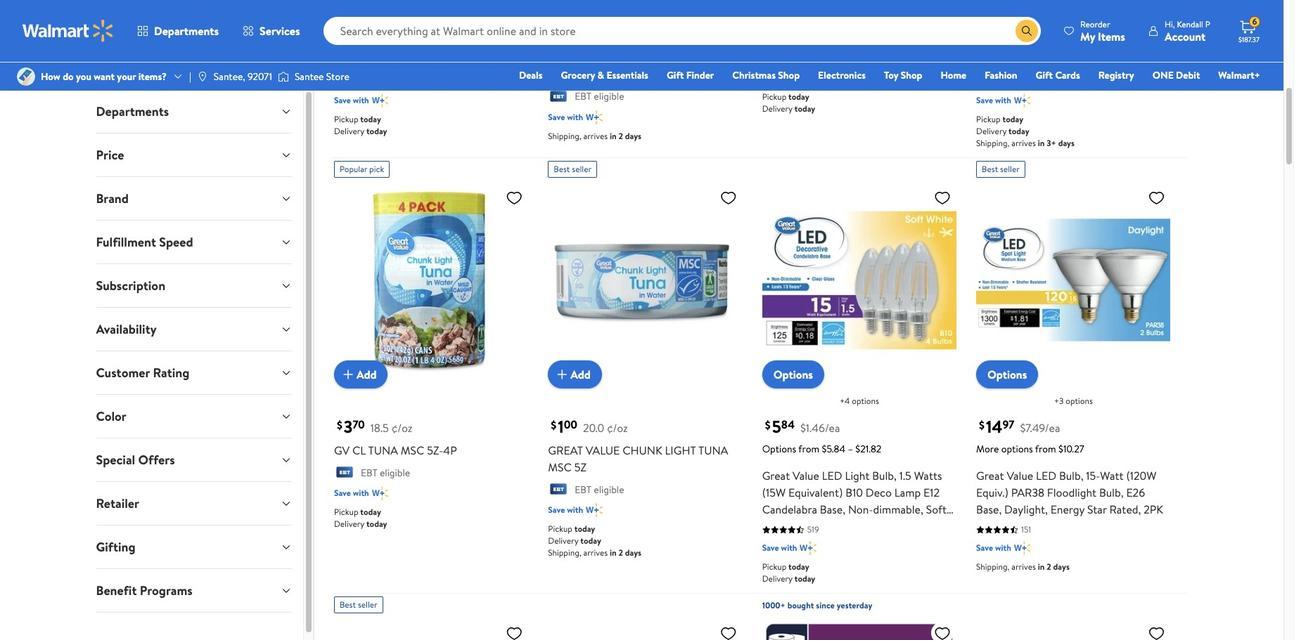 Task type: locate. For each thing, give the bounding box(es) containing it.
2 gift from the left
[[1036, 68, 1053, 82]]

white, down candelabra
[[762, 519, 794, 535]]

arabica, inside great value breakfast blend, 100% arabica, medium roast, ground coffee, 12 oz
[[548, 32, 588, 47]]

0 vertical spatial msc
[[401, 443, 424, 459]]

2 coffee, from the left
[[1091, 32, 1128, 47]]

1 horizontal spatial options link
[[976, 361, 1039, 389]]

bulb, up floodlight
[[1059, 469, 1084, 484]]

1 vertical spatial 2
[[619, 548, 623, 560]]

shop
[[778, 68, 800, 82], [901, 68, 923, 82]]

0 horizontal spatial 100%
[[690, 15, 715, 31]]

1 horizontal spatial shipping, arrives in 2 days
[[976, 562, 1070, 573]]

medium down breakfast
[[590, 32, 630, 47]]

with down grocery
[[567, 111, 583, 123]]

white, left 400
[[762, 32, 794, 47]]

0 horizontal spatial roast,
[[633, 32, 663, 47]]

grocery
[[561, 68, 595, 82]]

1 vertical spatial ebt image
[[334, 467, 355, 482]]

fulfillment speed tab
[[85, 221, 303, 264]]

eligible for top ebt image
[[1022, 73, 1053, 87]]

programs
[[140, 582, 193, 600]]

christmas
[[733, 68, 776, 82]]

walmart plus image down 519
[[800, 542, 817, 556]]

add for 3
[[357, 367, 377, 383]]

p
[[1206, 18, 1211, 30]]

1 horizontal spatial  image
[[278, 70, 289, 84]]

eligible down grocery & essentials
[[594, 90, 624, 104]]

0 horizontal spatial coffee,
[[705, 32, 742, 47]]

20.0
[[583, 421, 604, 436]]

in
[[610, 130, 617, 142], [1038, 137, 1045, 149], [610, 548, 617, 560], [1038, 562, 1045, 573]]

options for great value led light bulb, 1.5 watts (15w equivalent) b10 deco lamp e12 candelabra base, non-dimmable, soft white, 4-pack image
[[774, 367, 813, 383]]

toy shop
[[884, 68, 923, 82]]

0 horizontal spatial add
[[357, 367, 377, 383]]

add to cart image for 3
[[340, 367, 357, 384]]

tuna right light
[[699, 443, 728, 459]]

value for great value natural lemon flavor iced tea drink mix, 66.1 oz
[[365, 15, 391, 31]]

$ 5 84 $1.46/ea options from $5.84 – $21.82
[[762, 415, 882, 457]]

ebt image down grocery
[[548, 91, 569, 105]]

$ left 14
[[979, 418, 985, 434]]

1 horizontal spatial add button
[[548, 361, 602, 389]]

0 horizontal spatial oz
[[426, 32, 437, 47]]

1 horizontal spatial ground
[[1052, 32, 1088, 47]]

led up par38 at the bottom right of page
[[1036, 469, 1057, 484]]

add to favorites list, great value iced tea bags family size, 24 count, 6 oz image
[[506, 626, 523, 641]]

0 horizontal spatial 12
[[548, 49, 558, 64]]

add to cart image
[[340, 367, 357, 384], [554, 367, 571, 384]]

2 led from the left
[[1036, 469, 1057, 484]]

2 white, from the top
[[762, 519, 794, 535]]

price
[[96, 146, 124, 164]]

2 $ from the left
[[551, 418, 557, 434]]

rating
[[153, 364, 189, 382]]

bulb, up deco
[[873, 469, 897, 484]]

shipping, inside pickup today delivery today shipping, arrives in 2 days
[[548, 548, 582, 560]]

2 horizontal spatial ebt image
[[976, 74, 998, 88]]

0 horizontal spatial medium
[[590, 32, 630, 47]]

value left donut
[[1007, 15, 1034, 31]]

0 horizontal spatial ground
[[665, 32, 702, 47]]

led for 14
[[1036, 469, 1057, 484]]

1 horizontal spatial seller
[[572, 163, 592, 175]]

$ for 5
[[765, 418, 771, 434]]

add to favorites list, great value 1,000 sheets per roll toilet paper, 16 rolls image
[[934, 626, 951, 641]]

3 $ from the left
[[765, 418, 771, 434]]

base, inside great value led bulb, 15-watt (120w equiv.) par38 floodlight bulb, e26 base, daylight, energy star rated, 2pk
[[976, 502, 1002, 518]]

pickup inside pickup today delivery today shipping, arrives in 2 days
[[548, 524, 573, 536]]

2 horizontal spatial options
[[1066, 395, 1093, 407]]

$ inside $ 3 70 18.5 ¢/oz gv cl tuna msc 5z-4p
[[337, 418, 342, 434]]

hi, kendall p account
[[1165, 18, 1211, 44]]

1 options link from the left
[[762, 361, 824, 389]]

fulfillment speed button
[[85, 221, 303, 264]]

2 100% from the left
[[1100, 15, 1125, 31]]

1 white, from the top
[[762, 32, 794, 47]]

ebt image for 3
[[334, 467, 355, 482]]

$ left 3
[[337, 418, 342, 434]]

save with for walmart plus image corresponding to great value donut shop, 100% arabica, medium roast, ground coffee, 12 oz
[[976, 94, 1012, 106]]

add to favorites list, great value donut shop 100% arabica medium roast ground coffee pods, 48 ct image
[[1148, 626, 1165, 641]]

(120w
[[1127, 469, 1157, 484]]

1 add button from the left
[[334, 361, 388, 389]]

great inside great value led bulb, 15-watt (120w equiv.) par38 floodlight bulb, e26 base, daylight, energy star rated, 2pk
[[976, 469, 1004, 484]]

2 ¢/oz from the left
[[607, 421, 628, 436]]

5
[[772, 415, 781, 439]]

1 horizontal spatial options
[[1002, 443, 1033, 457]]

oz right 66.1
[[426, 32, 437, 47]]

roast, for donut
[[1019, 32, 1049, 47]]

offers
[[138, 452, 175, 469]]

great up equiv.)
[[976, 469, 1004, 484]]

1 horizontal spatial medium
[[976, 32, 1016, 47]]

medium inside great value breakfast blend, 100% arabica, medium roast, ground coffee, 12 oz
[[590, 32, 630, 47]]

save with down cl on the bottom left of the page
[[334, 488, 369, 500]]

0 horizontal spatial shipping, arrives in 2 days
[[548, 130, 642, 142]]

+4
[[840, 395, 850, 407]]

seller
[[572, 163, 592, 175], [1000, 163, 1020, 175], [358, 599, 378, 611]]

shop right christmas
[[778, 68, 800, 82]]

1 base, from the left
[[820, 502, 846, 518]]

$ left 5
[[765, 418, 771, 434]]

0 horizontal spatial add button
[[334, 361, 388, 389]]

value up 400
[[793, 15, 819, 31]]

hi,
[[1165, 18, 1175, 30]]

value for great value donut shop, 100% arabica, medium roast, ground coffee, 12 oz
[[1007, 15, 1034, 31]]

¢/oz inside $ 3 70 18.5 ¢/oz gv cl tuna msc 5z-4p
[[392, 421, 412, 436]]

$ inside "$ 5 84 $1.46/ea options from $5.84 – $21.82"
[[765, 418, 771, 434]]

0 horizontal spatial ebt image
[[334, 467, 355, 482]]

1 horizontal spatial from
[[1035, 443, 1056, 457]]

oz inside great value breakfast blend, 100% arabica, medium roast, ground coffee, 12 oz
[[561, 49, 571, 64]]

special
[[96, 452, 135, 469]]

70
[[353, 418, 365, 433]]

eligible down value
[[594, 483, 624, 497]]

2 ground from the left
[[1052, 32, 1088, 47]]

base, up pack at the bottom of page
[[820, 502, 846, 518]]

departments up |
[[154, 23, 219, 39]]

0 horizontal spatial add to cart image
[[340, 367, 357, 384]]

options down 97
[[1002, 443, 1033, 457]]

100%
[[690, 15, 715, 31], [1100, 15, 1125, 31]]

1 vertical spatial arabica,
[[548, 32, 588, 47]]

1 medium from the left
[[590, 32, 630, 47]]

great value led bulb, 15-watt (120w equiv.) par38 floodlight bulb, e26 base, daylight, energy star rated, 2pk image
[[976, 183, 1171, 378]]

0 horizontal spatial options link
[[762, 361, 824, 389]]

everyday
[[822, 15, 866, 31]]

msc left 5z-
[[401, 443, 424, 459]]

in inside pickup today delivery today shipping, arrives in 2 days
[[610, 548, 617, 560]]

subscription tab
[[85, 265, 303, 307]]

3+
[[1047, 137, 1056, 149]]

options up '84'
[[774, 367, 813, 383]]

energy
[[1051, 502, 1085, 518]]

1 gift from the left
[[667, 68, 684, 82]]

medium left search icon
[[976, 32, 1016, 47]]

add up 00
[[571, 367, 591, 383]]

1 horizontal spatial best seller
[[554, 163, 592, 175]]

medium
[[590, 32, 630, 47], [976, 32, 1016, 47]]

1 horizontal spatial ebt image
[[548, 484, 569, 498]]

arabica,
[[1127, 15, 1167, 31], [548, 32, 588, 47]]

base, down equiv.)
[[976, 502, 1002, 518]]

2 base, from the left
[[976, 502, 1002, 518]]

options for +4 options
[[852, 395, 879, 407]]

retailer tab
[[85, 483, 303, 526]]

arabica, right items
[[1127, 15, 1167, 31]]

delivery inside pickup today delivery today shipping, arrives in 3+ days
[[976, 125, 1007, 137]]

options right +3
[[1066, 395, 1093, 407]]

customer rating tab
[[85, 352, 303, 395]]

delivery
[[762, 103, 793, 115], [334, 125, 364, 137], [976, 125, 1007, 137], [334, 519, 364, 531], [548, 536, 579, 548], [762, 573, 793, 585]]

84
[[781, 418, 795, 433]]

pickup today delivery today up bought
[[762, 562, 816, 585]]

value up equivalent)
[[793, 469, 819, 484]]

1 horizontal spatial shop
[[901, 68, 923, 82]]

oz inside the great value donut shop, 100% arabica, medium roast, ground coffee, 12 oz
[[1143, 32, 1154, 47]]

msc down great
[[548, 460, 572, 476]]

2 horizontal spatial seller
[[1000, 163, 1020, 175]]

2 add to cart image from the left
[[554, 367, 571, 384]]

arrives inside pickup today delivery today shipping, arrives in 2 days
[[584, 548, 608, 560]]

value inside great value everyday paper napkins, white, 400 count
[[793, 15, 819, 31]]

save with
[[762, 72, 797, 84], [334, 94, 369, 106], [976, 94, 1012, 106], [548, 111, 583, 123], [334, 488, 369, 500], [548, 505, 583, 517], [762, 543, 797, 554], [976, 543, 1012, 554]]

roast, inside the great value donut shop, 100% arabica, medium roast, ground coffee, 12 oz
[[1019, 32, 1049, 47]]

best for 14
[[982, 163, 998, 175]]

1 led from the left
[[822, 469, 843, 484]]

100% inside great value breakfast blend, 100% arabica, medium roast, ground coffee, 12 oz
[[690, 15, 715, 31]]

519
[[807, 524, 819, 536]]

value inside great value led bulb, 15-watt (120w equiv.) par38 floodlight bulb, e26 base, daylight, energy star rated, 2pk
[[1007, 469, 1034, 484]]

coffee, for shop,
[[1091, 32, 1128, 47]]

gift left finder
[[667, 68, 684, 82]]

arabica, inside the great value donut shop, 100% arabica, medium roast, ground coffee, 12 oz
[[1127, 15, 1167, 31]]

&
[[598, 68, 604, 82]]

watt
[[1100, 469, 1124, 484]]

coffee, inside great value breakfast blend, 100% arabica, medium roast, ground coffee, 12 oz
[[705, 32, 742, 47]]

deals link
[[513, 68, 549, 83]]

walmart image
[[23, 20, 114, 42]]

great inside the great value donut shop, 100% arabica, medium roast, ground coffee, 12 oz
[[976, 15, 1004, 31]]

walmart+ link
[[1212, 68, 1267, 83]]

1 horizontal spatial ¢/oz
[[607, 421, 628, 436]]

(15w
[[762, 486, 786, 501]]

1 shop from the left
[[778, 68, 800, 82]]

ground
[[665, 32, 702, 47], [1052, 32, 1088, 47]]

color
[[96, 408, 127, 426]]

options for +3 options
[[1066, 395, 1093, 407]]

walmart plus image for more options from $10.27
[[1014, 542, 1031, 556]]

shop,
[[1070, 15, 1097, 31]]

how do you want your items?
[[41, 70, 167, 84]]

save with for walmart plus icon under 50
[[548, 111, 583, 123]]

2 shop from the left
[[901, 68, 923, 82]]

eligible down '71'
[[1022, 73, 1053, 87]]

count
[[820, 32, 850, 47]]

151
[[1022, 524, 1031, 536]]

shop for christmas shop
[[778, 68, 800, 82]]

50
[[593, 71, 603, 83]]

ground down shop,
[[1052, 32, 1088, 47]]

tuna down 18.5
[[368, 443, 398, 459]]

1 horizontal spatial led
[[1036, 469, 1057, 484]]

save
[[762, 72, 779, 84], [334, 94, 351, 106], [976, 94, 993, 106], [548, 111, 565, 123], [334, 488, 351, 500], [548, 505, 565, 517], [762, 543, 779, 554], [976, 543, 993, 554]]

value inside great value led light bulb, 1.5 watts (15w equivalent) b10 deco lamp e12 candelabra base, non-dimmable, soft white, 4-pack
[[793, 469, 819, 484]]

1 coffee, from the left
[[705, 32, 742, 47]]

1 ¢/oz from the left
[[392, 421, 412, 436]]

save with down 4-
[[762, 543, 797, 554]]

from down the $7.49/ea at the bottom right of page
[[1035, 443, 1056, 457]]

save with down "fashion" link
[[976, 94, 1012, 106]]

1 vertical spatial 12
[[548, 49, 558, 64]]

2 vertical spatial 2
[[1047, 562, 1051, 573]]

12 up deals link
[[548, 49, 558, 64]]

0 horizontal spatial from
[[799, 443, 820, 457]]

1 horizontal spatial roast,
[[1019, 32, 1049, 47]]

with right christmas
[[781, 72, 797, 84]]

$ inside the $ 14 97 $7.49/ea more options from $10.27
[[979, 418, 985, 434]]

shipping, arrives in 2 days down 50
[[548, 130, 642, 142]]

great value led light bulb, 1.5 watts (15w equivalent) b10 deco lamp e12 candelabra base, non-dimmable, soft white, 4-pack image
[[762, 183, 957, 378]]

dimmable,
[[873, 502, 924, 518]]

1 tuna from the left
[[368, 443, 398, 459]]

blend,
[[657, 15, 687, 31]]

2 tuna from the left
[[699, 443, 728, 459]]

save with down grocery
[[548, 111, 583, 123]]

gift for gift cards
[[1036, 68, 1053, 82]]

add to favorites list, great value led light bulb, 1.5 watts (15w equivalent) b10 deco lamp e12 candelabra base, non-dimmable, soft white, 4-pack image
[[934, 189, 951, 207]]

bulb, down watt
[[1099, 486, 1124, 501]]

great inside great value led light bulb, 1.5 watts (15w equivalent) b10 deco lamp e12 candelabra base, non-dimmable, soft white, 4-pack
[[762, 469, 790, 484]]

ground inside the great value donut shop, 100% arabica, medium roast, ground coffee, 12 oz
[[1052, 32, 1088, 47]]

want
[[94, 70, 115, 84]]

save with for more options from $10.27 walmart plus image
[[976, 543, 1012, 554]]

subscription button
[[85, 265, 303, 307]]

santee store
[[295, 70, 349, 84]]

ebt down grocery
[[575, 90, 592, 104]]

from down $1.46/ea
[[799, 443, 820, 457]]

100% inside the great value donut shop, 100% arabica, medium roast, ground coffee, 12 oz
[[1100, 15, 1125, 31]]

ebt image right santee
[[334, 74, 355, 88]]

great for great value breakfast blend, 100% arabica, medium roast, ground coffee, 12 oz
[[548, 15, 576, 31]]

great inside great value everyday paper napkins, white, 400 count
[[762, 15, 790, 31]]

brand button
[[85, 177, 303, 220]]

1 add to cart image from the left
[[340, 367, 357, 384]]

walmart plus image for great value donut shop, 100% arabica, medium roast, ground coffee, 12 oz
[[1014, 93, 1031, 107]]

¢/oz right 18.5
[[392, 421, 412, 436]]

oz inside great value natural lemon flavor iced tea drink mix, 66.1 oz
[[426, 32, 437, 47]]

value inside the great value donut shop, 100% arabica, medium roast, ground coffee, 12 oz
[[1007, 15, 1034, 31]]

1 horizontal spatial 100%
[[1100, 15, 1125, 31]]

home
[[941, 68, 967, 82]]

with up pickup today delivery today shipping, arrives in 2 days
[[567, 505, 583, 517]]

options link up 97
[[976, 361, 1039, 389]]

1 vertical spatial white,
[[762, 519, 794, 535]]

ebt eligible down the 5z
[[575, 483, 624, 497]]

with down drink
[[353, 94, 369, 106]]

add to cart image for 1
[[554, 367, 571, 384]]

18.5
[[371, 421, 389, 436]]

coffee, down reorder
[[1091, 32, 1128, 47]]

add to favorites list, great value chunk light tuna msc 5z image
[[720, 189, 737, 207]]

$ for 14
[[979, 418, 985, 434]]

roast, inside great value breakfast blend, 100% arabica, medium roast, ground coffee, 12 oz
[[633, 32, 663, 47]]

2 add button from the left
[[548, 361, 602, 389]]

great inside great value breakfast blend, 100% arabica, medium roast, ground coffee, 12 oz
[[548, 15, 576, 31]]

12 inside great value breakfast blend, 100% arabica, medium roast, ground coffee, 12 oz
[[548, 49, 558, 64]]

add button up 70
[[334, 361, 388, 389]]

add to cart image up 70
[[340, 367, 357, 384]]

great right iced
[[548, 15, 576, 31]]

1 vertical spatial ebt image
[[548, 91, 569, 105]]

0 horizontal spatial tuna
[[368, 443, 398, 459]]

1 horizontal spatial msc
[[548, 460, 572, 476]]

2 add from the left
[[571, 367, 591, 383]]

ebt image down gv
[[334, 467, 355, 482]]

2 from from the left
[[1035, 443, 1056, 457]]

msc inside $ 3 70 18.5 ¢/oz gv cl tuna msc 5z-4p
[[401, 443, 424, 459]]

days inside pickup today delivery today shipping, arrives in 3+ days
[[1059, 137, 1075, 149]]

add button for 1
[[548, 361, 602, 389]]

pickup today delivery today shipping, arrives in 2 days
[[548, 524, 642, 560]]

add button for 3
[[334, 361, 388, 389]]

value inside great value natural lemon flavor iced tea drink mix, 66.1 oz
[[365, 15, 391, 31]]

options up 97
[[988, 367, 1027, 383]]

2 horizontal spatial best
[[982, 163, 998, 175]]

walmart plus image
[[372, 93, 388, 107], [1014, 93, 1031, 107], [586, 504, 603, 518], [1014, 542, 1031, 556]]

$ 1 00 20.0 ¢/oz great value chunk light tuna msc 5z
[[548, 415, 728, 476]]

0 horizontal spatial gift
[[667, 68, 684, 82]]

ebt image
[[334, 74, 355, 88], [548, 91, 569, 105]]

2 horizontal spatial oz
[[1143, 32, 1154, 47]]

gifting
[[96, 539, 136, 556]]

medium inside the great value donut shop, 100% arabica, medium roast, ground coffee, 12 oz
[[976, 32, 1016, 47]]

departments down your
[[96, 103, 169, 120]]

1 roast, from the left
[[633, 32, 663, 47]]

0 horizontal spatial  image
[[197, 71, 208, 82]]

walmart plus image down $ 3 70 18.5 ¢/oz gv cl tuna msc 5z-4p
[[372, 487, 388, 501]]

4-
[[797, 519, 808, 535]]

0 horizontal spatial best
[[340, 599, 356, 611]]

0 vertical spatial 12
[[1131, 32, 1140, 47]]

great left search icon
[[976, 15, 1004, 31]]

0 horizontal spatial ebt image
[[334, 74, 355, 88]]

1 horizontal spatial tuna
[[699, 443, 728, 459]]

benefit programs tab
[[85, 570, 303, 613]]

1 horizontal spatial oz
[[561, 49, 571, 64]]

one
[[1153, 68, 1174, 82]]

best for 1
[[554, 163, 570, 175]]

home link
[[935, 68, 973, 83]]

led inside great value led bulb, 15-watt (120w equiv.) par38 floodlight bulb, e26 base, daylight, energy star rated, 2pk
[[1036, 469, 1057, 484]]

led inside great value led light bulb, 1.5 watts (15w equivalent) b10 deco lamp e12 candelabra base, non-dimmable, soft white, 4-pack
[[822, 469, 843, 484]]

1 100% from the left
[[690, 15, 715, 31]]

b10
[[846, 486, 863, 501]]

floodlight
[[1047, 486, 1097, 501]]

value left breakfast
[[579, 15, 605, 31]]

0 vertical spatial white,
[[762, 32, 794, 47]]

 image
[[278, 70, 289, 84], [197, 71, 208, 82]]

walmart plus image down 151
[[1014, 542, 1031, 556]]

oz right items
[[1143, 32, 1154, 47]]

1 $ from the left
[[337, 418, 342, 434]]

Walmart Site-Wide search field
[[323, 17, 1041, 45]]

$ 3 70 18.5 ¢/oz gv cl tuna msc 5z-4p
[[334, 415, 457, 459]]

base, inside great value led light bulb, 1.5 watts (15w equivalent) b10 deco lamp e12 candelabra base, non-dimmable, soft white, 4-pack
[[820, 502, 846, 518]]

$7.49/ea
[[1020, 421, 1060, 436]]

ebt image for 1
[[548, 484, 569, 498]]

save with for walmart plus icon under 1673
[[762, 72, 797, 84]]

ground inside great value breakfast blend, 100% arabica, medium roast, ground coffee, 12 oz
[[665, 32, 702, 47]]

2 horizontal spatial best seller
[[982, 163, 1020, 175]]

¢/oz for 1
[[607, 421, 628, 436]]

coffee, up finder
[[705, 32, 742, 47]]

save with down 400
[[762, 72, 797, 84]]

¢/oz right '20.0'
[[607, 421, 628, 436]]

1 horizontal spatial add
[[571, 367, 591, 383]]

options
[[774, 367, 813, 383], [988, 367, 1027, 383], [762, 443, 797, 457]]

great value chunk light tuna msc 5z image
[[548, 183, 743, 378]]

with down fashion
[[995, 94, 1012, 106]]

white, inside great value everyday paper napkins, white, 400 count
[[762, 32, 794, 47]]

bought
[[788, 600, 814, 612]]

add button up 00
[[548, 361, 602, 389]]

pickup inside pickup today delivery today shipping, arrives in 3+ days
[[976, 113, 1001, 125]]

6
[[1253, 16, 1257, 28]]

gift cards link
[[1030, 68, 1087, 83]]

led up equivalent)
[[822, 469, 843, 484]]

2 medium from the left
[[976, 32, 1016, 47]]

options down 5
[[762, 443, 797, 457]]

fulfillment
[[96, 234, 156, 251]]

ebt image right the 'home' at the top of the page
[[976, 74, 998, 88]]

1 horizontal spatial base,
[[976, 502, 1002, 518]]

0 horizontal spatial arabica,
[[548, 32, 588, 47]]

add to favorites list, great value donut shop 100% arabica medium roast ground coffee pods, 12 ct image
[[720, 626, 737, 641]]

shop inside "link"
[[778, 68, 800, 82]]

value inside great value breakfast blend, 100% arabica, medium roast, ground coffee, 12 oz
[[579, 15, 605, 31]]

pick
[[369, 163, 384, 175]]

0 vertical spatial arabica,
[[1127, 15, 1167, 31]]

12 right items
[[1131, 32, 1140, 47]]

ebt image down great
[[548, 484, 569, 498]]

value up par38 at the bottom right of page
[[1007, 469, 1034, 484]]

arabica, up grocery
[[548, 32, 588, 47]]

deals
[[519, 68, 543, 82]]

$ inside $ 1 00 20.0 ¢/oz great value chunk light tuna msc 5z
[[551, 418, 557, 434]]

value
[[586, 443, 620, 459]]

1 from from the left
[[799, 443, 820, 457]]

great inside great value natural lemon flavor iced tea drink mix, 66.1 oz
[[334, 15, 362, 31]]

100% right "blend,"
[[690, 15, 715, 31]]

ebt image
[[976, 74, 998, 88], [334, 467, 355, 482], [548, 484, 569, 498]]

with down 4-
[[781, 543, 797, 554]]

special offers tab
[[85, 439, 303, 482]]

1 vertical spatial msc
[[548, 460, 572, 476]]

0 horizontal spatial shop
[[778, 68, 800, 82]]

2
[[619, 130, 623, 142], [619, 548, 623, 560], [1047, 562, 1051, 573]]

0 horizontal spatial led
[[822, 469, 843, 484]]

coffee, inside the great value donut shop, 100% arabica, medium roast, ground coffee, 12 oz
[[1091, 32, 1128, 47]]

0 horizontal spatial msc
[[401, 443, 424, 459]]

2 vertical spatial ebt image
[[548, 484, 569, 498]]

registry
[[1099, 68, 1135, 82]]

save with down daylight,
[[976, 543, 1012, 554]]

kendall
[[1177, 18, 1204, 30]]

ebt down cl on the bottom left of the page
[[361, 467, 377, 481]]

gift left cards
[[1036, 68, 1053, 82]]

candelabra
[[762, 502, 817, 518]]

great value everyday paper napkins, white, 400 count
[[762, 15, 941, 47]]

1 horizontal spatial arabica,
[[1127, 15, 1167, 31]]

pickup today delivery today down cl on the bottom left of the page
[[334, 507, 387, 531]]

12 inside the great value donut shop, 100% arabica, medium roast, ground coffee, 12 oz
[[1131, 32, 1140, 47]]

1 add from the left
[[357, 367, 377, 383]]

1 vertical spatial departments
[[96, 103, 169, 120]]

great value led bulb, 15-watt (120w equiv.) par38 floodlight bulb, e26 base, daylight, energy star rated, 2pk
[[976, 469, 1164, 518]]

 image
[[17, 68, 35, 86]]

1 horizontal spatial coffee,
[[1091, 32, 1128, 47]]

0 horizontal spatial base,
[[820, 502, 846, 518]]

0 horizontal spatial ¢/oz
[[392, 421, 412, 436]]

12
[[1131, 32, 1140, 47], [548, 49, 558, 64]]

breakfast
[[608, 15, 654, 31]]

special offers
[[96, 452, 175, 469]]

1 horizontal spatial 12
[[1131, 32, 1140, 47]]

0 horizontal spatial bulb,
[[873, 469, 897, 484]]

pickup
[[762, 91, 787, 103], [334, 113, 358, 125], [976, 113, 1001, 125], [334, 507, 358, 519], [548, 524, 573, 536], [762, 562, 787, 573]]

4 $ from the left
[[979, 418, 985, 434]]

0 vertical spatial departments
[[154, 23, 219, 39]]

Search search field
[[323, 17, 1041, 45]]

2 options link from the left
[[976, 361, 1039, 389]]

1 horizontal spatial gift
[[1036, 68, 1053, 82]]

0 vertical spatial ebt image
[[334, 74, 355, 88]]

gifting tab
[[85, 526, 303, 569]]

6 $187.37
[[1239, 16, 1260, 44]]

100% right 'my'
[[1100, 15, 1125, 31]]

base,
[[820, 502, 846, 518], [976, 502, 1002, 518]]

led for 5
[[822, 469, 843, 484]]

roast, up '71'
[[1019, 32, 1049, 47]]

 image right |
[[197, 71, 208, 82]]

2 roast, from the left
[[1019, 32, 1049, 47]]

walmart plus image
[[800, 71, 817, 85], [586, 110, 603, 124], [372, 487, 388, 501], [800, 542, 817, 556]]

shipping, inside pickup today delivery today shipping, arrives in 3+ days
[[976, 137, 1010, 149]]

¢/oz inside $ 1 00 20.0 ¢/oz great value chunk light tuna msc 5z
[[607, 421, 628, 436]]

0 horizontal spatial options
[[852, 395, 879, 407]]

christmas shop
[[733, 68, 800, 82]]

1 horizontal spatial add to cart image
[[554, 367, 571, 384]]

great up tea
[[334, 15, 362, 31]]

1 horizontal spatial best
[[554, 163, 570, 175]]

options right +4
[[852, 395, 879, 407]]

eligible down $ 3 70 18.5 ¢/oz gv cl tuna msc 5z-4p
[[380, 467, 410, 481]]

save with for walmart plus icon under 519
[[762, 543, 797, 554]]

1 ground from the left
[[665, 32, 702, 47]]

2 horizontal spatial bulb,
[[1099, 486, 1124, 501]]

0 vertical spatial 2
[[619, 130, 623, 142]]



Task type: describe. For each thing, give the bounding box(es) containing it.
eligible for 3 ebt image
[[380, 467, 410, 481]]

options inside the $ 14 97 $7.49/ea more options from $10.27
[[1002, 443, 1033, 457]]

$ for 1
[[551, 418, 557, 434]]

options link for great value led light bulb, 1.5 watts (15w equivalent) b10 deco lamp e12 candelabra base, non-dimmable, soft white, 4-pack image
[[762, 361, 824, 389]]

departments inside dropdown button
[[96, 103, 169, 120]]

great value donut shop, 100% arabica, medium roast, ground coffee, 12 oz
[[976, 15, 1167, 47]]

from inside the $ 14 97 $7.49/ea more options from $10.27
[[1035, 443, 1056, 457]]

12 for great value breakfast blend, 100% arabica, medium roast, ground coffee, 12 oz
[[548, 49, 558, 64]]

santee, 92071
[[214, 70, 272, 84]]

retailer
[[96, 495, 139, 513]]

great value donut shop 100% arabica medium roast ground coffee pods, 12 ct image
[[548, 620, 743, 641]]

fashion
[[985, 68, 1018, 82]]

departments tab
[[85, 90, 303, 133]]

daylight,
[[1005, 502, 1048, 518]]

one debit
[[1153, 68, 1200, 82]]

0 vertical spatial ebt image
[[976, 74, 998, 88]]

roast, for breakfast
[[633, 32, 663, 47]]

great for great value everyday paper napkins, white, 400 count
[[762, 15, 790, 31]]

essentials
[[607, 68, 649, 82]]

add to favorites list, gv cl tuna msc 5z-4p image
[[506, 189, 523, 207]]

1
[[558, 415, 564, 439]]

best seller for 14
[[982, 163, 1020, 175]]

great for great value donut shop, 100% arabica, medium roast, ground coffee, 12 oz
[[976, 15, 1004, 31]]

color tab
[[85, 395, 303, 438]]

eligible for the rightmost ebt icon
[[594, 90, 624, 104]]

save with for walmart plus image above pickup today delivery today shipping, arrives in 2 days
[[548, 505, 583, 517]]

one debit link
[[1146, 68, 1207, 83]]

subscription
[[96, 277, 165, 295]]

brand tab
[[85, 177, 303, 220]]

1 vertical spatial shipping, arrives in 2 days
[[976, 562, 1070, 573]]

watts
[[914, 469, 942, 484]]

$10.27
[[1059, 443, 1085, 457]]

days inside pickup today delivery today shipping, arrives in 2 days
[[625, 548, 642, 560]]

value for great value breakfast blend, 100% arabica, medium roast, ground coffee, 12 oz
[[579, 15, 605, 31]]

 image for santee store
[[278, 70, 289, 84]]

delivery inside pickup today delivery today shipping, arrives in 2 days
[[548, 536, 579, 548]]

how
[[41, 70, 60, 84]]

availability button
[[85, 308, 303, 351]]

gift cards
[[1036, 68, 1080, 82]]

deco
[[866, 486, 892, 501]]

par38
[[1011, 486, 1045, 501]]

search icon image
[[1021, 25, 1033, 37]]

non-
[[848, 502, 873, 518]]

0 horizontal spatial seller
[[358, 599, 378, 611]]

christmas shop link
[[726, 68, 806, 83]]

since
[[816, 600, 835, 612]]

gv cl tuna msc 5z-4p image
[[334, 183, 529, 378]]

great for great value led bulb, 15-watt (120w equiv.) par38 floodlight bulb, e26 base, daylight, energy star rated, 2pk
[[976, 469, 1004, 484]]

gv
[[334, 443, 350, 459]]

finder
[[686, 68, 714, 82]]

benefit programs
[[96, 582, 193, 600]]

walmart plus image down 1673
[[800, 71, 817, 85]]

0 vertical spatial shipping, arrives in 2 days
[[548, 130, 642, 142]]

1 horizontal spatial ebt image
[[548, 91, 569, 105]]

from inside "$ 5 84 $1.46/ea options from $5.84 – $21.82"
[[799, 443, 820, 457]]

in inside pickup today delivery today shipping, arrives in 3+ days
[[1038, 137, 1045, 149]]

speed
[[159, 234, 193, 251]]

options inside "$ 5 84 $1.46/ea options from $5.84 – $21.82"
[[762, 443, 797, 457]]

light
[[845, 469, 870, 484]]

great for great value led light bulb, 1.5 watts (15w equivalent) b10 deco lamp e12 candelabra base, non-dimmable, soft white, 4-pack
[[762, 469, 790, 484]]

$1.46/ea
[[801, 421, 840, 436]]

4p
[[443, 443, 457, 459]]

5z
[[575, 460, 587, 476]]

color button
[[85, 395, 303, 438]]

seller for 1
[[572, 163, 592, 175]]

with down daylight,
[[995, 543, 1012, 554]]

oz for great value donut shop, 100% arabica, medium roast, ground coffee, 12 oz
[[1143, 32, 1154, 47]]

price button
[[85, 134, 303, 177]]

napkins,
[[900, 15, 941, 31]]

gift finder link
[[661, 68, 721, 83]]

registry link
[[1092, 68, 1141, 83]]

chunk
[[623, 443, 662, 459]]

price tab
[[85, 134, 303, 177]]

shop for toy shop
[[901, 68, 923, 82]]

walmart plus image up pickup today delivery today shipping, arrives in 2 days
[[586, 504, 603, 518]]

pickup today delivery today down christmas shop "link"
[[762, 91, 816, 115]]

medium for donut
[[976, 32, 1016, 47]]

electronics
[[818, 68, 866, 82]]

400
[[797, 32, 817, 47]]

seller for 14
[[1000, 163, 1020, 175]]

2pk
[[1144, 502, 1164, 518]]

arrives inside pickup today delivery today shipping, arrives in 3+ days
[[1012, 137, 1036, 149]]

¢/oz for 3
[[392, 421, 412, 436]]

electronics link
[[812, 68, 872, 83]]

gift finder
[[667, 68, 714, 82]]

benefit
[[96, 582, 137, 600]]

100% for shop,
[[1100, 15, 1125, 31]]

121
[[379, 54, 389, 66]]

0 horizontal spatial best seller
[[340, 599, 378, 611]]

bulb, inside great value led light bulb, 1.5 watts (15w equivalent) b10 deco lamp e12 candelabra base, non-dimmable, soft white, 4-pack
[[873, 469, 897, 484]]

availability tab
[[85, 308, 303, 351]]

customer
[[96, 364, 150, 382]]

00
[[564, 418, 578, 433]]

toy shop link
[[878, 68, 929, 83]]

departments inside popup button
[[154, 23, 219, 39]]

popular
[[340, 163, 367, 175]]

great value donut shop 100% arabica medium roast ground coffee pods, 48 ct image
[[976, 620, 1171, 641]]

walmart plus image down 50
[[586, 110, 603, 124]]

items
[[1098, 28, 1126, 44]]

equiv.)
[[976, 486, 1009, 501]]

cl
[[352, 443, 366, 459]]

save with for great value natural lemon flavor iced tea drink mix, 66.1 oz's walmart plus image
[[334, 94, 369, 106]]

best seller for 1
[[554, 163, 592, 175]]

gift for gift finder
[[667, 68, 684, 82]]

medium for breakfast
[[590, 32, 630, 47]]

$187.37
[[1239, 34, 1260, 44]]

save with for walmart plus icon under $ 3 70 18.5 ¢/oz gv cl tuna msc 5z-4p
[[334, 488, 369, 500]]

great value iced tea bags family size, 24 count, 6 oz image
[[334, 620, 529, 641]]

equivalent)
[[789, 486, 843, 501]]

departments button
[[125, 14, 231, 48]]

with down cl on the bottom left of the page
[[353, 488, 369, 500]]

walmart plus image for great value natural lemon flavor iced tea drink mix, 66.1 oz
[[372, 93, 388, 107]]

tea
[[334, 32, 350, 47]]

oz for great value breakfast blend, 100% arabica, medium roast, ground coffee, 12 oz
[[561, 49, 571, 64]]

store
[[326, 70, 349, 84]]

value for great value led light bulb, 1.5 watts (15w equivalent) b10 deco lamp e12 candelabra base, non-dimmable, soft white, 4-pack
[[793, 469, 819, 484]]

value for great value led bulb, 15-watt (120w equiv.) par38 floodlight bulb, e26 base, daylight, energy star rated, 2pk
[[1007, 469, 1034, 484]]

add to favorites list, great value led bulb, 15-watt (120w equiv.) par38 floodlight bulb, e26 base, daylight, energy star rated, 2pk image
[[1148, 189, 1165, 207]]

great for great value natural lemon flavor iced tea drink mix, 66.1 oz
[[334, 15, 362, 31]]

tuna inside $ 1 00 20.0 ¢/oz great value chunk light tuna msc 5z
[[699, 443, 728, 459]]

benefit programs button
[[85, 570, 303, 613]]

e26
[[1127, 486, 1145, 501]]

arabica, for great value breakfast blend, 100% arabica, medium roast, ground coffee, 12 oz
[[548, 32, 588, 47]]

light
[[665, 443, 696, 459]]

options for great value led bulb, 15-watt (120w equiv.) par38 floodlight bulb, e26 base, daylight, energy star rated, 2pk image
[[988, 367, 1027, 383]]

+4 options
[[840, 395, 879, 407]]

$21.82
[[856, 443, 882, 457]]

12 for great value donut shop, 100% arabica, medium roast, ground coffee, 12 oz
[[1131, 32, 1140, 47]]

grocery & essentials link
[[555, 68, 655, 83]]

$5.84
[[822, 443, 846, 457]]

great
[[548, 443, 583, 459]]

debit
[[1176, 68, 1200, 82]]

92071
[[248, 70, 272, 84]]

value for great value everyday paper napkins, white, 400 count
[[793, 15, 819, 31]]

brand
[[96, 190, 129, 208]]

white, inside great value led light bulb, 1.5 watts (15w equivalent) b10 deco lamp e12 candelabra base, non-dimmable, soft white, 4-pack
[[762, 519, 794, 535]]

15-
[[1086, 469, 1100, 484]]

1 horizontal spatial bulb,
[[1059, 469, 1084, 484]]

natural
[[394, 15, 430, 31]]

coffee, for blend,
[[705, 32, 742, 47]]

add for 1
[[571, 367, 591, 383]]

 image for santee, 92071
[[197, 71, 208, 82]]

iced
[[501, 15, 522, 31]]

msc inside $ 1 00 20.0 ¢/oz great value chunk light tuna msc 5z
[[548, 460, 572, 476]]

ebt eligible down cl on the bottom left of the page
[[361, 467, 410, 481]]

departments button
[[85, 90, 303, 133]]

ebt down the 5z
[[575, 483, 592, 497]]

great value 1,000 sheets per roll toilet paper, 16 rolls image
[[762, 620, 957, 641]]

pickup today delivery today up popular pick
[[334, 113, 387, 137]]

100% for blend,
[[690, 15, 715, 31]]

options link for great value led bulb, 15-watt (120w equiv.) par38 floodlight bulb, e26 base, daylight, energy star rated, 2pk image
[[976, 361, 1039, 389]]

ebt eligible down 50
[[575, 90, 624, 104]]

ebt left gift cards link
[[1003, 73, 1020, 87]]

drink
[[353, 32, 380, 47]]

fulfillment speed
[[96, 234, 193, 251]]

flavor
[[468, 15, 498, 31]]

71
[[1022, 54, 1029, 66]]

ebt eligible down '71'
[[1003, 73, 1053, 87]]

arabica, for great value donut shop, 100% arabica, medium roast, ground coffee, 12 oz
[[1127, 15, 1167, 31]]

do
[[63, 70, 74, 84]]

services button
[[231, 14, 312, 48]]

ground for shop,
[[1052, 32, 1088, 47]]

yesterday
[[837, 600, 873, 612]]

ground for blend,
[[665, 32, 702, 47]]

soft
[[926, 502, 947, 518]]

popular pick
[[340, 163, 384, 175]]

donut
[[1036, 15, 1067, 31]]

tuna inside $ 3 70 18.5 ¢/oz gv cl tuna msc 5z-4p
[[368, 443, 398, 459]]

eligible for ebt image corresponding to 1
[[594, 483, 624, 497]]

$ for 3
[[337, 418, 342, 434]]

2 inside pickup today delivery today shipping, arrives in 2 days
[[619, 548, 623, 560]]



Task type: vqa. For each thing, say whether or not it's contained in the screenshot.


